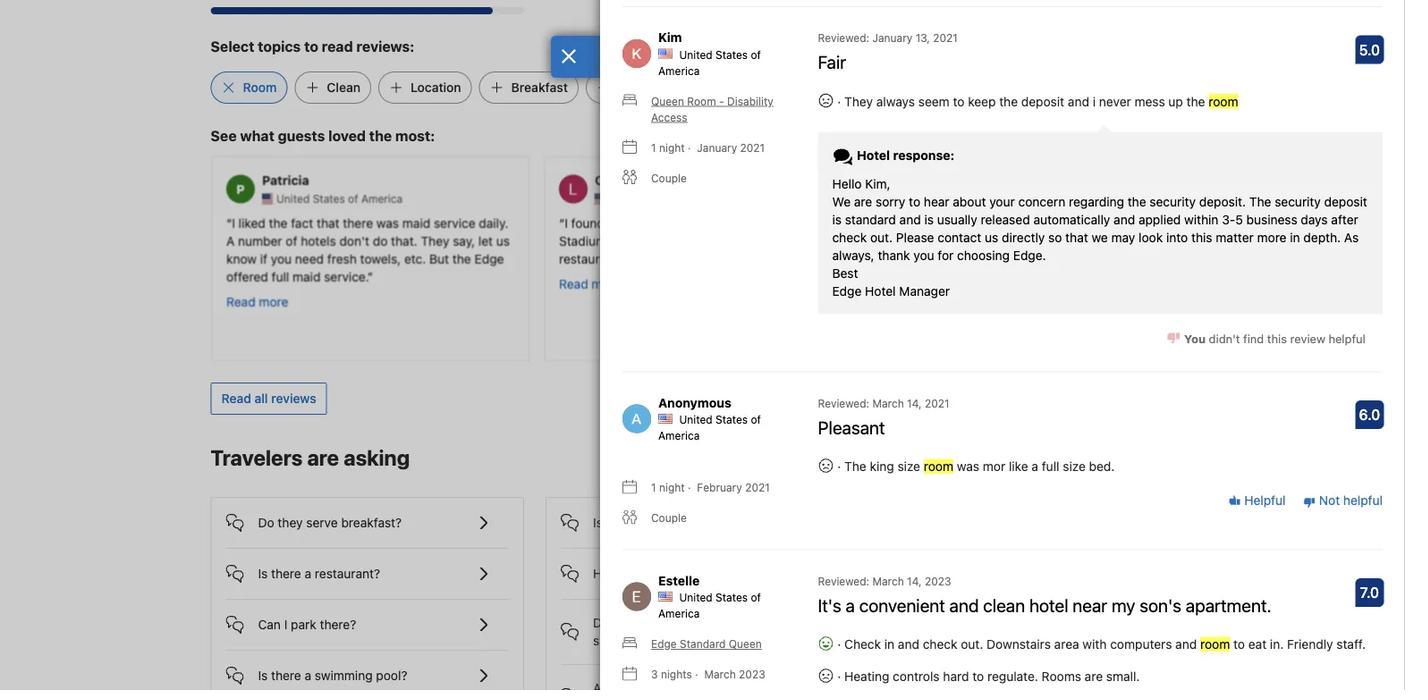 Task type: locate. For each thing, give the bounding box(es) containing it.
1 horizontal spatial "
[[559, 215, 564, 230]]

the inside the " everything was wonderful. the staff was amazing. luis, dominic and eric were very helpful, professional and very informative. we liked it so much we reserved it for thanksgiving weekend. i would recommend this hotel to anyone. loved it.
[[1053, 215, 1075, 230]]

1 vertical spatial do
[[682, 567, 696, 581]]

was down about at the right of page
[[962, 215, 984, 230]]

0 horizontal spatial is
[[832, 212, 842, 227]]

very down eric
[[1036, 251, 1061, 266]]

yankee
[[784, 215, 825, 230]]

1 horizontal spatial so
[[1048, 230, 1062, 244]]

is down do
[[258, 567, 268, 581]]

0 vertical spatial in
[[1290, 230, 1300, 244]]

you right if
[[270, 251, 291, 266]]

and up reserved
[[1011, 251, 1033, 266]]

2 1 from the top
[[651, 482, 656, 494]]

you down please
[[914, 248, 934, 262]]

0 vertical spatial queen
[[651, 95, 684, 107]]

would
[[956, 287, 991, 301]]

2023 up the "convenient"
[[925, 575, 951, 588]]

united down patricia
[[276, 192, 309, 205]]

1 horizontal spatial we
[[1136, 251, 1154, 266]]

1 size from the left
[[898, 459, 920, 474]]

i for " i found it very conveniently located to yankee stadium, the cloisters and many delicious restaurants.
[[564, 215, 567, 230]]

united states of america image
[[594, 193, 605, 204]]

0 horizontal spatial so
[[932, 269, 946, 283]]

" left found
[[559, 215, 564, 230]]

most:
[[395, 127, 435, 144]]

1 horizontal spatial maid
[[402, 215, 430, 230]]

review
[[1290, 332, 1326, 346]]

close image
[[561, 49, 577, 64]]

it
[[607, 215, 615, 230], [922, 269, 929, 283], [1059, 269, 1066, 283]]

your
[[990, 194, 1015, 209]]

1 horizontal spatial read more button
[[559, 274, 621, 292]]

full
[[271, 269, 289, 283], [1042, 459, 1059, 474]]

of up 1 night · february 2021
[[751, 414, 761, 426]]

to left 'hear'
[[909, 194, 921, 209]]

choosing
[[957, 248, 1010, 262]]

1 vertical spatial full
[[1042, 459, 1059, 474]]

bed.
[[1089, 459, 1115, 474]]

do they serve breakfast? button
[[226, 498, 509, 534]]

0 horizontal spatial size
[[898, 459, 920, 474]]

for
[[938, 248, 954, 262], [1069, 269, 1085, 283]]

1 for 1 night · january 2021
[[651, 141, 656, 154]]

0 horizontal spatial see
[[211, 127, 237, 144]]

it.
[[978, 304, 987, 319]]

1 horizontal spatial that
[[1065, 230, 1088, 244]]

see inside button
[[1096, 452, 1118, 467]]

march for it's a convenient and clean hotel near my son's apartment.
[[873, 575, 904, 588]]

you
[[914, 248, 934, 262], [270, 251, 291, 266]]

1 horizontal spatial 2023
[[925, 575, 951, 588]]

united down kim
[[679, 48, 713, 61]]

know
[[226, 251, 256, 266]]

do up towels,
[[372, 233, 387, 248]]

read down offered
[[226, 294, 255, 308]]

keep
[[968, 94, 996, 109]]

0 horizontal spatial hotel
[[1029, 595, 1068, 616]]

to inside the " everything was wonderful. the staff was amazing. luis, dominic and eric were very helpful, professional and very informative. we liked it so much we reserved it for thanksgiving weekend. i would recommend this hotel to anyone. loved it.
[[1123, 287, 1135, 301]]

read more button for i liked the fact that there was maid service daily. a number of hotels don't do that.  they say, let us know if you need fresh towels, etc.  but the edge offered full maid service.
[[226, 292, 288, 310]]

0 horizontal spatial 2023
[[739, 668, 765, 681]]

that
[[316, 215, 339, 230], [1065, 230, 1088, 244]]

is up how
[[593, 516, 603, 530]]

read more down restaurants.
[[559, 276, 621, 291]]

0 horizontal spatial "
[[367, 269, 373, 283]]

1 horizontal spatial read more
[[559, 276, 621, 291]]

much
[[949, 269, 982, 283]]

park
[[291, 618, 316, 632]]

7.0
[[1360, 584, 1379, 601]]

there inside 'button'
[[271, 668, 301, 683]]

1 vertical spatial couple
[[651, 512, 687, 524]]

stadium,
[[559, 233, 610, 248]]

kim
[[658, 30, 682, 45]]

united for it's a convenient and clean hotel near my son's apartment.
[[679, 592, 713, 604]]

united states of america image for patricia
[[262, 193, 272, 204]]

0 vertical spatial so
[[1048, 230, 1062, 244]]

0 horizontal spatial we
[[985, 269, 1001, 283]]

couple
[[651, 172, 687, 184], [651, 512, 687, 524]]

of inside " i liked the fact that there was maid service daily. a number of hotels don't do that.  they say, let us know if you need fresh towels, etc.  but the edge offered full maid service.
[[285, 233, 297, 248]]

check up hard
[[923, 637, 958, 652]]

" for don't
[[367, 269, 373, 283]]

0 vertical spatial night
[[659, 141, 685, 154]]

edge down property
[[651, 638, 677, 651]]

1 vertical spatial hotel
[[865, 283, 896, 298]]

looking?
[[1020, 589, 1091, 610]]

2 14, from the top
[[907, 575, 922, 588]]

weekend.
[[891, 287, 946, 301]]

etc.
[[404, 251, 426, 266]]

1 horizontal spatial are
[[854, 194, 872, 209]]

to inside the " i found it very conveniently located to yankee stadium, the cloisters and many delicious restaurants.
[[769, 215, 781, 230]]

0 horizontal spatial "
[[226, 215, 231, 230]]

see for see what guests loved the most:
[[211, 127, 237, 144]]

matter
[[1216, 230, 1254, 244]]

" inside the " everything was wonderful. the staff was amazing. luis, dominic and eric were very helpful, professional and very informative. we liked it so much we reserved it for thanksgiving weekend. i would recommend this hotel to anyone. loved it.
[[891, 215, 897, 230]]

reviewed:
[[818, 32, 870, 44], [818, 397, 870, 410], [818, 575, 870, 588]]

pleasant
[[818, 417, 885, 438]]

staff.
[[1337, 637, 1366, 652]]

see left the availability
[[1096, 452, 1118, 467]]

united states of america
[[658, 48, 761, 77], [276, 192, 402, 205], [941, 192, 1068, 205], [658, 414, 761, 442], [658, 592, 761, 620]]

0 vertical spatial 1
[[651, 141, 656, 154]]

edge down the let
[[474, 251, 504, 266]]

bed
[[618, 80, 641, 95]]

march for pleasant
[[873, 397, 904, 410]]

full right offered
[[271, 269, 289, 283]]

1 vertical spatial very
[[1109, 233, 1134, 248]]

and right how
[[622, 567, 644, 581]]

i up loved
[[950, 287, 953, 301]]

there inside button
[[271, 567, 301, 581]]

0 vertical spatial they
[[844, 94, 873, 109]]

deposit inside hello kim, we are sorry to hear about your concern regarding the security deposit. the security deposit is standard and is usually released automatically and applied within 3-5 business days after check out. please contact us directly so that we may look into this matter more in depth. as always, thank you for choosing edge. best edge hotel manager
[[1324, 194, 1368, 209]]

the up applied
[[1128, 194, 1146, 209]]

0 vertical spatial read
[[559, 276, 588, 291]]

the up restaurants.
[[613, 233, 632, 248]]

united down sobeida
[[941, 192, 975, 205]]

1 horizontal spatial "
[[987, 304, 993, 319]]

there inside " i liked the fact that there was maid service daily. a number of hotels don't do that.  they say, let us know if you need fresh towels, etc.  but the edge offered full maid service.
[[342, 215, 373, 230]]

0 vertical spatial march
[[873, 397, 904, 410]]

out. inside hello kim, we are sorry to hear about your concern regarding the security deposit. the security deposit is standard and is usually released automatically and applied within 3-5 business days after check out. please contact us directly so that we may look into this matter more in depth. as always, thank you for choosing edge. best edge hotel manager
[[870, 230, 893, 244]]

hotel up kim,
[[857, 148, 890, 163]]

a left restaurant?
[[305, 567, 311, 581]]

1 horizontal spatial do
[[682, 567, 696, 581]]

are up "standard"
[[854, 194, 872, 209]]

is for is there a restaurant?
[[258, 567, 268, 581]]

in left the depth.
[[1290, 230, 1300, 244]]

read more button down offered
[[226, 292, 288, 310]]

0 horizontal spatial very
[[618, 215, 643, 230]]

0 vertical spatial we
[[832, 194, 851, 209]]

0 horizontal spatial that
[[316, 215, 339, 230]]

edge inside " i liked the fact that there was maid service daily. a number of hotels don't do that.  they say, let us know if you need fresh towels, etc.  but the edge offered full maid service.
[[474, 251, 504, 266]]

reviewed: for it's a convenient and clean hotel near my son's apartment.
[[818, 575, 870, 588]]

" i liked the fact that there was maid service daily. a number of hotels don't do that.  they say, let us know if you need fresh towels, etc.  but the edge offered full maid service.
[[226, 215, 509, 283]]

hotel down thank
[[865, 283, 896, 298]]

2 vertical spatial read
[[221, 391, 251, 406]]

" inside the " i found it very conveniently located to yankee stadium, the cloisters and many delicious restaurants.
[[559, 215, 564, 230]]

the right loved
[[369, 127, 392, 144]]

size
[[898, 459, 920, 474], [1063, 459, 1086, 474]]

professional
[[938, 251, 1008, 266]]

so inside hello kim, we are sorry to hear about your concern regarding the security deposit. the security deposit is standard and is usually released automatically and applied within 3-5 business days after check out. please contact us directly so that we may look into this matter more in depth. as always, thank you for choosing edge. best edge hotel manager
[[1048, 230, 1062, 244]]

to
[[304, 38, 318, 55], [953, 94, 965, 109], [909, 194, 921, 209], [769, 215, 781, 230], [1123, 287, 1135, 301], [1234, 637, 1245, 652], [973, 669, 984, 684]]

united states of america for fair
[[658, 48, 761, 77]]

states down pay?
[[716, 592, 748, 604]]

reviewed: for fair
[[818, 32, 870, 44]]

1 " from the left
[[226, 215, 231, 230]]

1 horizontal spatial hotel
[[1091, 287, 1120, 301]]

queen inside "link"
[[729, 638, 762, 651]]

are left asking
[[307, 445, 339, 470]]

a left spa?
[[640, 516, 647, 530]]

night down access
[[659, 141, 685, 154]]

reserved
[[1005, 269, 1055, 283]]

america up rooms?
[[658, 608, 700, 620]]

after
[[1331, 212, 1358, 227]]

2 vertical spatial reviewed:
[[818, 575, 870, 588]]

out. left 'ask' on the right bottom of the page
[[961, 637, 983, 652]]

let
[[478, 233, 492, 248]]

see what guests loved the most:
[[211, 127, 435, 144]]

" for " i liked the fact that there was maid service daily. a number of hotels don't do that.  they say, let us know if you need fresh towels, etc.  but the edge offered full maid service.
[[226, 215, 231, 230]]

1 vertical spatial queen
[[729, 638, 762, 651]]

0 horizontal spatial deposit
[[1021, 94, 1065, 109]]

0 horizontal spatial queen
[[651, 95, 684, 107]]

5
[[1236, 212, 1243, 227]]

and down the conveniently
[[689, 233, 711, 248]]

united states of america image
[[262, 193, 272, 204], [927, 193, 938, 204]]

0 vertical spatial "
[[367, 269, 373, 283]]

2 reviewed: from the top
[[818, 397, 870, 410]]

are
[[854, 194, 872, 209], [307, 445, 339, 470], [1085, 669, 1103, 684]]

cloisters
[[635, 233, 686, 248]]

6.0
[[1359, 406, 1380, 423]]

size left the bed.
[[1063, 459, 1086, 474]]

fair
[[818, 51, 846, 72]]

2 united states of america image from the left
[[927, 193, 938, 204]]

was inside " i liked the fact that there was maid service daily. a number of hotels don't do that.  they say, let us know if you need fresh towels, etc.  but the edge offered full maid service.
[[376, 215, 399, 230]]

states for fair
[[716, 48, 748, 61]]

us
[[985, 230, 999, 244], [496, 233, 509, 248]]

1 for 1 night · february 2021
[[651, 482, 656, 494]]

see availability
[[1096, 452, 1184, 467]]

hello
[[832, 176, 862, 191]]

we up the 'informative.' on the right
[[1092, 230, 1108, 244]]

america for pleasant
[[658, 430, 700, 442]]

0 vertical spatial edge
[[474, 251, 504, 266]]

was
[[376, 215, 399, 230], [962, 215, 984, 230], [1108, 215, 1130, 230], [957, 459, 980, 474]]

2 is from the left
[[924, 212, 934, 227]]

helpful inside button
[[1343, 493, 1383, 508]]

2 horizontal spatial "
[[891, 215, 897, 230]]

maid down need on the top left
[[292, 269, 320, 283]]

we inside the " everything was wonderful. the staff was amazing. luis, dominic and eric were very helpful, professional and very informative. we liked it so much we reserved it for thanksgiving weekend. i would recommend this hotel to anyone. loved it.
[[1136, 251, 1154, 266]]

to inside hello kim, we are sorry to hear about your concern regarding the security deposit. the security deposit is standard and is usually released automatically and applied within 3-5 business days after check out. please contact us directly so that we may look into this matter more in depth. as always, thank you for choosing edge. best edge hotel manager
[[909, 194, 921, 209]]

1 security from the left
[[1150, 194, 1196, 209]]

i for " i liked the fact that there was maid service daily. a number of hotels don't do that.  they say, let us know if you need fresh towels, etc.  but the edge offered full maid service.
[[231, 215, 235, 230]]

1 vertical spatial liked
[[891, 269, 918, 283]]

many
[[714, 233, 745, 248]]

what
[[240, 127, 274, 144]]

" down towels,
[[367, 269, 373, 283]]

read down restaurants.
[[559, 276, 588, 291]]

reviewed: up it's
[[818, 575, 870, 588]]

0 horizontal spatial us
[[496, 233, 509, 248]]

1 night · february 2021
[[651, 482, 770, 494]]

0 vertical spatial see
[[211, 127, 237, 144]]

1 vertical spatial we
[[985, 269, 1001, 283]]

0 horizontal spatial we
[[832, 194, 851, 209]]

1 reviewed: from the top
[[818, 32, 870, 44]]

1 horizontal spatial room
[[687, 95, 716, 107]]

i inside the " i found it very conveniently located to yankee stadium, the cloisters and many delicious restaurants.
[[564, 215, 567, 230]]

do inside button
[[682, 567, 696, 581]]

the left king
[[844, 459, 867, 474]]

the inside hello kim, we are sorry to hear about your concern regarding the security deposit. the security deposit is standard and is usually released automatically and applied within 3-5 business days after check out. please contact us directly so that we may look into this matter more in depth. as always, thank you for choosing edge. best edge hotel manager
[[1249, 194, 1271, 209]]

maid up the that.
[[402, 215, 430, 230]]

0 vertical spatial the
[[1249, 194, 1271, 209]]

america for it's a convenient and clean hotel near my son's apartment.
[[658, 608, 700, 620]]

so left 'much' at the right
[[932, 269, 946, 283]]

0 vertical spatial reviewed:
[[818, 32, 870, 44]]

i inside the " everything was wonderful. the staff was amazing. luis, dominic and eric were very helpful, professional and very informative. we liked it so much we reserved it for thanksgiving weekend. i would recommend this hotel to anyone. loved it.
[[950, 287, 953, 301]]

2 vertical spatial are
[[1085, 669, 1103, 684]]

a inside button
[[305, 567, 311, 581]]

i inside 'how and when do i pay?' button
[[700, 567, 703, 581]]

reviews:
[[356, 38, 415, 55]]

is inside button
[[258, 567, 268, 581]]

i inside can i park there? button
[[284, 618, 287, 632]]

thank
[[878, 248, 910, 262]]

america up automatically
[[1026, 192, 1068, 205]]

2021 right february
[[745, 482, 770, 494]]

2 security from the left
[[1275, 194, 1321, 209]]

security up days
[[1275, 194, 1321, 209]]

read more down offered
[[226, 294, 288, 308]]

the up business
[[1249, 194, 1271, 209]]

more down restaurants.
[[591, 276, 621, 291]]

hear
[[924, 194, 950, 209]]

is for is there a swimming pool?
[[258, 668, 268, 683]]

queen inside "queen room - disability access"
[[651, 95, 684, 107]]

i inside " i liked the fact that there was maid service daily. a number of hotels don't do that.  they say, let us know if you need fresh towels, etc.  but the edge offered full maid service.
[[231, 215, 235, 230]]

0 vertical spatial is
[[593, 516, 603, 530]]

3 reviewed: from the top
[[818, 575, 870, 588]]

14, for it's a convenient and clean hotel near my son's apartment.
[[907, 575, 922, 588]]

united for fair
[[679, 48, 713, 61]]

room right up at the right top of page
[[1209, 94, 1238, 109]]

0 vertical spatial check
[[832, 230, 867, 244]]

reviewed: for pleasant
[[818, 397, 870, 410]]

reviewed: up pleasant
[[818, 397, 870, 410]]

see for see availability
[[1096, 452, 1118, 467]]

disability
[[727, 95, 774, 107]]

is
[[593, 516, 603, 530], [258, 567, 268, 581], [258, 668, 268, 683]]

2 horizontal spatial more
[[1257, 230, 1287, 244]]

there inside button
[[606, 516, 636, 530]]

0 vertical spatial liked
[[238, 215, 265, 230]]

1 vertical spatial deposit
[[1324, 194, 1368, 209]]

1 horizontal spatial us
[[985, 230, 999, 244]]

states down anonymous
[[716, 414, 748, 426]]

couple down 1 night · february 2021
[[651, 512, 687, 524]]

america down anonymous
[[658, 430, 700, 442]]

1 horizontal spatial check
[[923, 637, 958, 652]]

manager
[[899, 283, 950, 298]]

night
[[659, 141, 685, 154], [659, 482, 685, 494]]

check
[[832, 230, 867, 244], [923, 637, 958, 652]]

within
[[1184, 212, 1219, 227]]

0 vertical spatial out.
[[870, 230, 893, 244]]

full inside " i liked the fact that there was maid service daily. a number of hotels don't do that.  they say, let us know if you need fresh towels, etc.  but the edge offered full maid service.
[[271, 269, 289, 283]]

we inside hello kim, we are sorry to hear about your concern regarding the security deposit. the security deposit is standard and is usually released automatically and applied within 3-5 business days after check out. please contact us directly so that we may look into this matter more in depth. as always, thank you for choosing edge. best edge hotel manager
[[1092, 230, 1108, 244]]

1 1 from the top
[[651, 141, 656, 154]]

1 united states of america image from the left
[[262, 193, 272, 204]]

1 up spa?
[[651, 482, 656, 494]]

1 vertical spatial 2023
[[739, 668, 765, 681]]

there left spa?
[[606, 516, 636, 530]]

1 vertical spatial 1
[[651, 482, 656, 494]]

hotel response:
[[854, 148, 955, 163]]

room left -
[[687, 95, 716, 107]]

this inside hello kim, we are sorry to hear about your concern regarding the security deposit. the security deposit is standard and is usually released automatically and applied within 3-5 business days after check out. please contact us directly so that we may look into this matter more in depth. as always, thank you for choosing edge. best edge hotel manager
[[1192, 230, 1213, 244]]

2 " from the left
[[559, 215, 564, 230]]

so inside the " everything was wonderful. the staff was amazing. luis, dominic and eric were very helpful, professional and very informative. we liked it so much we reserved it for thanksgiving weekend. i would recommend this hotel to anyone. loved it.
[[932, 269, 946, 283]]

that up hotels
[[316, 215, 339, 230]]

hotel
[[1091, 287, 1120, 301], [1029, 595, 1068, 616]]

very up the 'informative.' on the right
[[1109, 233, 1134, 248]]

1 vertical spatial reviewed:
[[818, 397, 870, 410]]

1 horizontal spatial size
[[1063, 459, 1086, 474]]

0 horizontal spatial read more
[[226, 294, 288, 308]]

0 vertical spatial read more
[[559, 276, 621, 291]]

1 couple from the top
[[651, 172, 687, 184]]

this is a carousel with rotating slides. it displays featured reviews of the property. use the next and previous buttons to navigate. region
[[196, 149, 1209, 368]]

room down "topics"
[[243, 80, 277, 95]]

0 vertical spatial 14,
[[907, 397, 922, 410]]

the inside hello kim, we are sorry to hear about your concern regarding the security deposit. the security deposit is standard and is usually released automatically and applied within 3-5 business days after check out. please contact us directly so that we may look into this matter more in depth. as always, thank you for choosing edge. best edge hotel manager
[[1128, 194, 1146, 209]]

united states of america for it's a convenient and clean hotel near my son's apartment.
[[658, 592, 761, 620]]

is inside 'button'
[[258, 668, 268, 683]]

0 horizontal spatial you
[[270, 251, 291, 266]]

0 horizontal spatial it
[[607, 215, 615, 230]]

2 horizontal spatial edge
[[832, 283, 862, 298]]

but
[[429, 251, 449, 266]]

1 horizontal spatial out.
[[961, 637, 983, 652]]

states up released
[[978, 192, 1010, 205]]

1 14, from the top
[[907, 397, 922, 410]]

liked up number
[[238, 215, 265, 230]]

how and when do i pay? button
[[561, 549, 844, 585]]

and up "may" in the right of the page
[[1114, 212, 1135, 227]]

staff
[[1078, 215, 1104, 230]]

for inside hello kim, we are sorry to hear about your concern regarding the security deposit. the security deposit is standard and is usually released automatically and applied within 3-5 business days after check out. please contact us directly so that we may look into this matter more in depth. as always, thank you for choosing edge. best edge hotel manager
[[938, 248, 954, 262]]

located
[[723, 215, 766, 230]]

fresh
[[327, 251, 356, 266]]

can
[[258, 618, 281, 632]]

march up pleasant
[[873, 397, 904, 410]]

read inside button
[[221, 391, 251, 406]]

reviewed: january 13, 2021
[[818, 32, 958, 44]]

do right the when
[[682, 567, 696, 581]]

read more for i found it very conveniently located to yankee stadium, the cloisters and many delicious restaurants.
[[559, 276, 621, 291]]

the right up at the right top of page
[[1187, 94, 1205, 109]]

very up cloisters
[[618, 215, 643, 230]]

liked down helpful,
[[891, 269, 918, 283]]

more for i found it very conveniently located to yankee stadium, the cloisters and many delicious restaurants.
[[591, 276, 621, 291]]

so down automatically
[[1048, 230, 1062, 244]]

we down hello
[[832, 194, 851, 209]]

was up the that.
[[376, 215, 399, 230]]

0 horizontal spatial they
[[420, 233, 449, 248]]

that inside hello kim, we are sorry to hear about your concern regarding the security deposit. the security deposit is standard and is usually released automatically and applied within 3-5 business days after check out. please contact us directly so that we may look into this matter more in depth. as always, thank you for choosing edge. best edge hotel manager
[[1065, 230, 1088, 244]]

1 horizontal spatial liked
[[891, 269, 918, 283]]

2 vertical spatial is
[[258, 668, 268, 683]]

queen room - disability access
[[651, 95, 774, 123]]

is
[[832, 212, 842, 227], [924, 212, 934, 227]]

united states of america image down patricia
[[262, 193, 272, 204]]

1 night from the top
[[659, 141, 685, 154]]

how and when do i pay?
[[593, 567, 733, 581]]

march down edge standard queen on the bottom of page
[[704, 668, 736, 681]]

0 horizontal spatial read more button
[[226, 292, 288, 310]]

i left found
[[564, 215, 567, 230]]

night up spa?
[[659, 482, 685, 494]]

automatically
[[1034, 212, 1110, 227]]

in right check
[[884, 637, 895, 652]]

1 vertical spatial are
[[307, 445, 339, 470]]

" up a
[[226, 215, 231, 230]]

2 night from the top
[[659, 482, 685, 494]]

read more button down restaurants.
[[559, 274, 621, 292]]

0 vertical spatial for
[[938, 248, 954, 262]]

out.
[[870, 230, 893, 244], [961, 637, 983, 652]]

1 vertical spatial the
[[1053, 215, 1075, 230]]

restaurants.
[[559, 251, 626, 266]]

1 horizontal spatial very
[[1036, 251, 1061, 266]]

number
[[238, 233, 282, 248]]

i
[[1093, 94, 1096, 109]]

1 horizontal spatial security
[[1275, 194, 1321, 209]]

sorry
[[876, 194, 906, 209]]

0 horizontal spatial the
[[844, 459, 867, 474]]

0 vertical spatial we
[[1092, 230, 1108, 244]]

they up but
[[420, 233, 449, 248]]

is inside button
[[593, 516, 603, 530]]

friendly
[[1287, 637, 1333, 652]]

0 vertical spatial very
[[618, 215, 643, 230]]

1 vertical spatial so
[[932, 269, 946, 283]]

states for pleasant
[[716, 414, 748, 426]]

is for is there a spa?
[[593, 516, 603, 530]]

" inside " i liked the fact that there was maid service daily. a number of hotels don't do that.  they say, let us know if you need fresh towels, etc.  but the edge offered full maid service.
[[226, 215, 231, 230]]

0 horizontal spatial security
[[1150, 194, 1196, 209]]

this right find
[[1267, 332, 1287, 346]]

1 vertical spatial helpful
[[1343, 493, 1383, 508]]

1 vertical spatial check
[[923, 637, 958, 652]]

3 " from the left
[[891, 215, 897, 230]]

eric
[[1053, 233, 1074, 248]]

found
[[571, 215, 604, 230]]

night for 1 night · january 2021
[[659, 141, 685, 154]]

see left what
[[211, 127, 237, 144]]

scored 6.0 element
[[1355, 401, 1384, 429]]

2 vertical spatial the
[[844, 459, 867, 474]]

the down say, at left
[[452, 251, 471, 266]]

1 horizontal spatial for
[[1069, 269, 1085, 283]]

was left mor
[[957, 459, 980, 474]]

14, up · the king size room was mor like a full size bed.
[[907, 397, 922, 410]]

more down offered
[[258, 294, 288, 308]]

clean
[[983, 595, 1025, 616]]

area
[[1054, 637, 1079, 652]]

2 horizontal spatial very
[[1109, 233, 1134, 248]]

and
[[1068, 94, 1089, 109], [900, 212, 921, 227], [1114, 212, 1135, 227], [689, 233, 711, 248], [1028, 233, 1049, 248], [1011, 251, 1033, 266], [622, 567, 644, 581], [950, 595, 979, 616], [898, 637, 920, 652], [1176, 637, 1197, 652]]



Task type: describe. For each thing, give the bounding box(es) containing it.
united states of america up the don't
[[276, 192, 402, 205]]

breakfast?
[[341, 516, 402, 530]]

anonymous
[[658, 395, 731, 410]]

2 size from the left
[[1063, 459, 1086, 474]]

edge standard queen link
[[623, 636, 762, 652]]

say,
[[452, 233, 475, 248]]

0 vertical spatial 2023
[[925, 575, 951, 588]]

we inside hello kim, we are sorry to hear about your concern regarding the security deposit. the security deposit is standard and is usually released automatically and applied within 3-5 business days after check out. please contact us directly so that we may look into this matter more in depth. as always, thank you for choosing edge. best edge hotel manager
[[832, 194, 851, 209]]

you inside " i liked the fact that there was maid service daily. a number of hotels don't do that.  they say, let us know if you need fresh towels, etc.  but the edge offered full maid service.
[[270, 251, 291, 266]]

read all reviews button
[[211, 383, 327, 415]]

2 couple from the top
[[651, 512, 687, 524]]

5.0
[[1359, 41, 1380, 58]]

states up 'fact'
[[312, 192, 345, 205]]

1 vertical spatial room
[[924, 459, 954, 474]]

read all reviews
[[221, 391, 316, 406]]

liked inside " i liked the fact that there was maid service daily. a number of hotels don't do that.  they say, let us know if you need fresh towels, etc.  but the edge offered full maid service.
[[238, 215, 265, 230]]

check inside hello kim, we are sorry to hear about your concern regarding the security deposit. the security deposit is standard and is usually released automatically and applied within 3-5 business days after check out. please contact us directly so that we may look into this matter more in depth. as always, thank you for choosing edge. best edge hotel manager
[[832, 230, 867, 244]]

released
[[981, 212, 1030, 227]]

0 vertical spatial helpful
[[1329, 332, 1366, 346]]

and inside button
[[622, 567, 644, 581]]

free wifi 9.0 meter
[[211, 7, 524, 14]]

helpful
[[1241, 493, 1286, 508]]

rooms
[[1042, 669, 1081, 684]]

days
[[1301, 212, 1328, 227]]

to left the keep
[[953, 94, 965, 109]]

loved
[[328, 127, 366, 144]]

read for i found it very conveniently located to yankee stadium, the cloisters and many delicious restaurants.
[[559, 276, 588, 291]]

up
[[1169, 94, 1183, 109]]

a left swimming
[[305, 668, 311, 683]]

2 horizontal spatial are
[[1085, 669, 1103, 684]]

i for can i park there?
[[284, 618, 287, 632]]

is there a restaurant? button
[[226, 549, 509, 585]]

1 horizontal spatial they
[[844, 94, 873, 109]]

to left eat
[[1234, 637, 1245, 652]]

-
[[719, 95, 724, 107]]

edge inside hello kim, we are sorry to hear about your concern regarding the security deposit. the security deposit is standard and is usually released automatically and applied within 3-5 business days after check out. please contact us directly so that we may look into this matter more in depth. as always, thank you for choosing edge. best edge hotel manager
[[832, 283, 862, 298]]

there for is there a spa?
[[606, 516, 636, 530]]

1 vertical spatial in
[[884, 637, 895, 652]]

hard
[[943, 669, 969, 684]]

standard
[[680, 638, 726, 651]]

the left 'fact'
[[268, 215, 287, 230]]

breakfast
[[511, 80, 568, 95]]

united states of america image for sobeida
[[927, 193, 938, 204]]

deposit.
[[1199, 194, 1246, 209]]

it's
[[818, 595, 841, 616]]

and right computers
[[1176, 637, 1197, 652]]

2 vertical spatial room
[[1200, 637, 1230, 652]]

small.
[[1106, 669, 1140, 684]]

guests
[[278, 127, 325, 144]]

restaurant?
[[315, 567, 380, 581]]

controls
[[893, 669, 940, 684]]

read more for i liked the fact that there was maid service daily. a number of hotels don't do that.  they say, let us know if you need fresh towels, etc.  but the edge offered full maid service.
[[226, 294, 288, 308]]

this inside the " everything was wonderful. the staff was amazing. luis, dominic and eric were very helpful, professional and very informative. we liked it so much we reserved it for thanksgiving weekend. i would recommend this hotel to anyone. loved it.
[[1066, 287, 1087, 301]]

1 vertical spatial january
[[697, 141, 737, 154]]

do inside " i liked the fact that there was maid service daily. a number of hotels don't do that.  they say, let us know if you need fresh towels, etc.  but the edge offered full maid service.
[[372, 233, 387, 248]]

estelle
[[658, 573, 700, 588]]

availability
[[1121, 452, 1184, 467]]

and up please
[[900, 212, 921, 227]]

that inside " i liked the fact that there was maid service daily. a number of hotels don't do that.  they say, let us know if you need fresh towels, etc.  but the edge offered full maid service.
[[316, 215, 339, 230]]

topics
[[258, 38, 301, 55]]

read for i liked the fact that there was maid service daily. a number of hotels don't do that.  they say, let us know if you need fresh towels, etc.  but the edge offered full maid service.
[[226, 294, 255, 308]]

1 horizontal spatial january
[[873, 32, 913, 44]]

not helpful
[[1316, 493, 1383, 508]]

there for is there a swimming pool?
[[271, 668, 301, 683]]

· heating controls hard to regulate.  rooms are small.
[[834, 669, 1140, 684]]

with
[[1083, 637, 1107, 652]]

there for is there a restaurant?
[[271, 567, 301, 581]]

access
[[651, 111, 687, 123]]

· down queen room - disability access link
[[688, 141, 691, 154]]

and up controls
[[898, 637, 920, 652]]

is there a swimming pool? button
[[226, 651, 509, 687]]

into
[[1166, 230, 1188, 244]]

they inside " i liked the fact that there was maid service daily. a number of hotels don't do that.  they say, let us know if you need fresh towels, etc.  but the edge offered full maid service.
[[420, 233, 449, 248]]

they
[[278, 516, 303, 530]]

· left february
[[688, 482, 691, 494]]

helpful button
[[1229, 492, 1286, 510]]

14, for pleasant
[[907, 397, 922, 410]]

p
[[236, 181, 244, 196]]

very inside the " i found it very conveniently located to yankee stadium, the cloisters and many delicious restaurants.
[[618, 215, 643, 230]]

more for i liked the fact that there was maid service daily. a number of hotels don't do that.  they say, let us know if you need fresh towels, etc.  but the edge offered full maid service.
[[258, 294, 288, 308]]

· down fair
[[837, 94, 841, 109]]

a inside button
[[640, 516, 647, 530]]

is there a spa? button
[[561, 498, 844, 534]]

never
[[1099, 94, 1131, 109]]

of up the don't
[[348, 192, 358, 205]]

best
[[832, 265, 858, 280]]

you inside hello kim, we are sorry to hear about your concern regarding the security deposit. the security deposit is standard and is usually released automatically and applied within 3-5 business days after check out. please contact us directly so that we may look into this matter more in depth. as always, thank you for choosing edge. best edge hotel manager
[[914, 248, 934, 262]]

reviewed: march 14, 2023
[[818, 575, 951, 588]]

hotel inside the " everything was wonderful. the staff was amazing. luis, dominic and eric were very helpful, professional and very informative. we liked it so much we reserved it for thanksgiving weekend. i would recommend this hotel to anyone. loved it.
[[1091, 287, 1120, 301]]

if
[[260, 251, 267, 266]]

· down pleasant
[[837, 459, 841, 474]]

loved
[[940, 304, 975, 319]]

liked inside the " everything was wonderful. the staff was amazing. luis, dominic and eric were very helpful, professional and very informative. we liked it so much we reserved it for thanksgiving weekend. i would recommend this hotel to anyone. loved it.
[[891, 269, 918, 283]]

can i park there? button
[[226, 600, 509, 636]]

1 vertical spatial hotel
[[1029, 595, 1068, 616]]

apartment.
[[1186, 595, 1272, 616]]

response:
[[893, 148, 955, 163]]

like
[[1009, 459, 1028, 474]]

1 horizontal spatial it
[[922, 269, 929, 283]]

were
[[1078, 233, 1106, 248]]

luis,
[[947, 233, 974, 248]]

a right it's
[[846, 595, 855, 616]]

for inside the " everything was wonderful. the staff was amazing. luis, dominic and eric were very helpful, professional and very informative. we liked it so much we reserved it for thanksgiving weekend. i would recommend this hotel to anyone. loved it.
[[1069, 269, 1085, 283]]

find
[[1243, 332, 1264, 346]]

towels,
[[360, 251, 400, 266]]

ask
[[994, 643, 1016, 657]]

3
[[651, 668, 658, 681]]

thanksgiving
[[1089, 269, 1165, 283]]

it inside the " i found it very conveniently located to yankee stadium, the cloisters and many delicious restaurants.
[[607, 215, 615, 230]]

more inside hello kim, we are sorry to hear about your concern regarding the security deposit. the security deposit is standard and is usually released automatically and applied within 3-5 business days after check out. please contact us directly so that we may look into this matter more in depth. as always, thank you for choosing edge. best edge hotel manager
[[1257, 230, 1287, 244]]

to right hard
[[973, 669, 984, 684]]

you
[[1184, 332, 1206, 346]]

we inside the " everything was wonderful. the staff was amazing. luis, dominic and eric were very helpful, professional and very informative. we liked it so much we reserved it for thanksgiving weekend. i would recommend this hotel to anyone. loved it.
[[985, 269, 1001, 283]]

us inside " i liked the fact that there was maid service daily. a number of hotels don't do that.  they say, let us know if you need fresh towels, etc.  but the edge offered full maid service.
[[496, 233, 509, 248]]

2021 down disability
[[740, 141, 765, 154]]

of up non-
[[751, 592, 761, 604]]

clean
[[327, 80, 360, 95]]

0 vertical spatial room
[[1209, 94, 1238, 109]]

there?
[[320, 618, 356, 632]]

the inside the " i found it very conveniently located to yankee stadium, the cloisters and many delicious restaurants.
[[613, 233, 632, 248]]

edge inside "link"
[[651, 638, 677, 651]]

and inside the " i found it very conveniently located to yankee stadium, the cloisters and many delicious restaurants.
[[689, 233, 711, 248]]

are inside hello kim, we are sorry to hear about your concern regarding the security deposit. the security deposit is standard and is usually released automatically and applied within 3-5 business days after check out. please contact us directly so that we may look into this matter more in depth. as always, thank you for choosing edge. best edge hotel manager
[[854, 194, 872, 209]]

a right 'ask' on the right bottom of the page
[[1020, 643, 1027, 657]]

scored 7.0 element
[[1355, 579, 1384, 607]]

0 vertical spatial hotel
[[857, 148, 890, 163]]

reviewed: march 14, 2021
[[818, 397, 950, 410]]

to left read
[[304, 38, 318, 55]]

1 night · january 2021
[[651, 141, 765, 154]]

location
[[411, 80, 461, 95]]

daily.
[[478, 215, 508, 230]]

february
[[697, 482, 742, 494]]

scored 5.0 element
[[1355, 35, 1384, 64]]

1 is from the left
[[832, 212, 842, 227]]

asking
[[344, 445, 410, 470]]

united states of america for pleasant
[[658, 414, 761, 442]]

not helpful button
[[1303, 492, 1383, 510]]

2021 right "13,"
[[933, 32, 958, 44]]

night for 1 night · february 2021
[[659, 482, 685, 494]]

the right the keep
[[999, 94, 1018, 109]]

2 vertical spatial march
[[704, 668, 736, 681]]

america for fair
[[658, 64, 700, 77]]

read more button for i found it very conveniently located to yankee stadium, the cloisters and many delicious restaurants.
[[559, 274, 621, 292]]

and left still
[[950, 595, 979, 616]]

" for " everything was wonderful. the staff was amazing. luis, dominic and eric were very helpful, professional and very informative. we liked it so much we reserved it for thanksgiving weekend. i would recommend this hotel to anyone. loved it.
[[891, 215, 897, 230]]

· right nights
[[695, 668, 698, 681]]

us inside hello kim, we are sorry to hear about your concern regarding the security deposit. the security deposit is standard and is usually released automatically and applied within 3-5 business days after check out. please contact us directly so that we may look into this matter more in depth. as always, thank you for choosing edge. best edge hotel manager
[[985, 230, 999, 244]]

and left eric
[[1028, 233, 1049, 248]]

concern
[[1018, 194, 1066, 209]]

room inside "queen room - disability access"
[[687, 95, 716, 107]]

in inside hello kim, we are sorry to hear about your concern regarding the security deposit. the security deposit is standard and is usually released automatically and applied within 3-5 business days after check out. please contact us directly so that we may look into this matter more in depth. as always, thank you for choosing edge. best edge hotel manager
[[1290, 230, 1300, 244]]

regulate.
[[988, 669, 1038, 684]]

this inside does this property have non- smoking rooms?
[[626, 616, 647, 630]]

smoking
[[593, 634, 642, 648]]

dominic
[[977, 233, 1024, 248]]

states for it's a convenient and clean hotel near my son's apartment.
[[716, 592, 748, 604]]

0 vertical spatial maid
[[402, 215, 430, 230]]

america up the that.
[[361, 192, 402, 205]]

was right staff
[[1108, 215, 1130, 230]]

didn't
[[1209, 332, 1240, 346]]

2 horizontal spatial it
[[1059, 269, 1066, 283]]

1 vertical spatial maid
[[292, 269, 320, 283]]

1 vertical spatial out.
[[961, 637, 983, 652]]

2 vertical spatial very
[[1036, 251, 1061, 266]]

question
[[1030, 643, 1081, 657]]

when
[[647, 567, 678, 581]]

united states of america up released
[[941, 192, 1068, 205]]

is there a restaurant?
[[258, 567, 380, 581]]

does
[[593, 616, 623, 630]]

business
[[1247, 212, 1298, 227]]

service
[[433, 215, 475, 230]]

" for professional
[[987, 304, 993, 319]]

and left i
[[1068, 94, 1089, 109]]

1 horizontal spatial full
[[1042, 459, 1059, 474]]

downstairs
[[987, 637, 1051, 652]]

as
[[1344, 230, 1359, 244]]

patricia
[[262, 173, 309, 187]]

· left check
[[837, 637, 841, 652]]

still looking?
[[984, 589, 1091, 610]]

of up disability
[[751, 48, 761, 61]]

0 vertical spatial deposit
[[1021, 94, 1065, 109]]

conveniently
[[646, 215, 719, 230]]

does this property have non- smoking rooms? button
[[561, 600, 844, 650]]

need
[[295, 251, 323, 266]]

united for pleasant
[[679, 414, 713, 426]]

· left heating at the bottom of page
[[837, 669, 841, 684]]

can i park there?
[[258, 618, 356, 632]]

a right like
[[1032, 459, 1038, 474]]

of up "wonderful." at the right top of the page
[[1013, 192, 1023, 205]]

0 horizontal spatial room
[[243, 80, 277, 95]]

amazing.
[[891, 233, 943, 248]]

hotel inside hello kim, we are sorry to hear about your concern regarding the security deposit. the security deposit is standard and is usually released automatically and applied within 3-5 business days after check out. please contact us directly so that we may look into this matter more in depth. as always, thank you for choosing edge. best edge hotel manager
[[865, 283, 896, 298]]

" for " i found it very conveniently located to yankee stadium, the cloisters and many delicious restaurants.
[[559, 215, 564, 230]]

2021 up · the king size room was mor like a full size bed.
[[925, 397, 950, 410]]



Task type: vqa. For each thing, say whether or not it's contained in the screenshot.
Learn more 'button'
no



